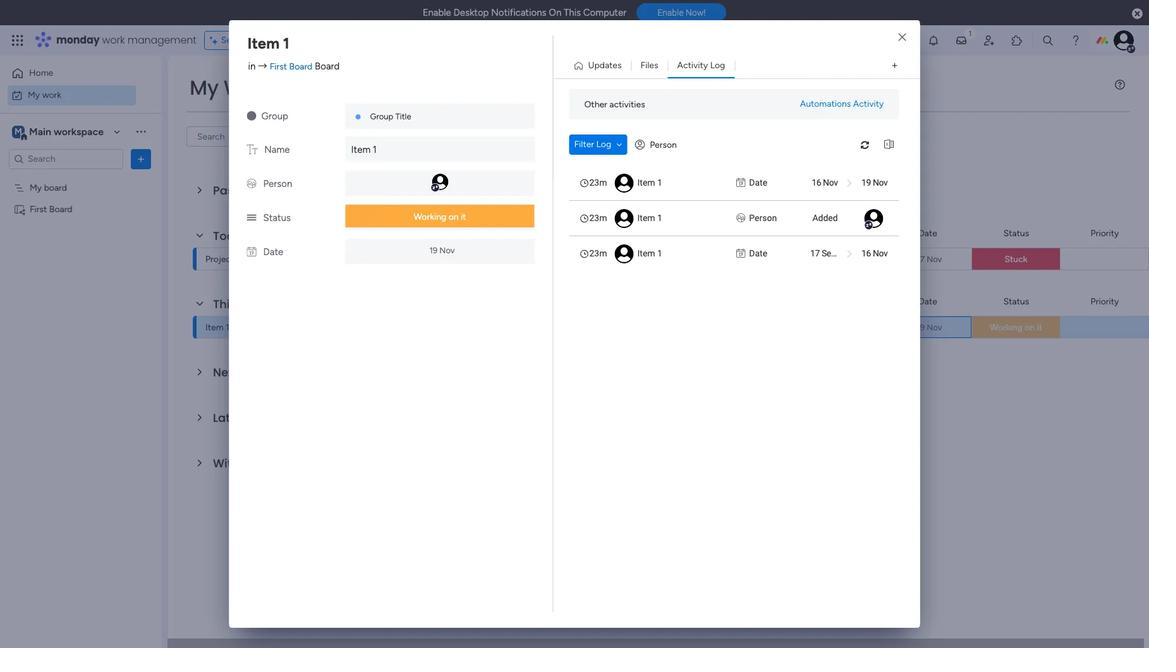 Task type: vqa. For each thing, say whether or not it's contained in the screenshot.
Ms
no



Task type: locate. For each thing, give the bounding box(es) containing it.
0 horizontal spatial list box
[[0, 175, 161, 391]]

group down v2 multiple person column icon
[[739, 228, 764, 239]]

17 for 17 sep, 2019
[[811, 249, 820, 259]]

1 vertical spatial 16 nov
[[862, 249, 888, 259]]

work inside button
[[42, 89, 61, 100]]

1 horizontal spatial working on it
[[990, 323, 1043, 333]]

first right →
[[270, 61, 287, 72]]

automations
[[801, 99, 852, 109]]

v2 multiple person column image
[[737, 212, 746, 225]]

person right v2 multiple person column image
[[263, 178, 292, 190]]

1 vertical spatial working
[[990, 323, 1023, 333]]

status up stuck
[[1004, 228, 1030, 239]]

board right →
[[289, 61, 313, 72]]

17 nov
[[917, 255, 943, 264]]

0 vertical spatial working
[[414, 212, 447, 223]]

2 horizontal spatial 19 nov
[[917, 323, 943, 332]]

None search field
[[187, 126, 305, 147]]

enable
[[423, 7, 451, 18], [658, 8, 684, 18]]

activity log
[[678, 60, 726, 71]]

it
[[461, 212, 466, 223], [1038, 323, 1043, 333]]

working on it inside item 1 dialog
[[414, 212, 466, 223]]

first
[[270, 61, 287, 72], [30, 204, 47, 215]]

1 horizontal spatial list box
[[570, 165, 900, 271]]

/
[[277, 183, 282, 199], [252, 228, 258, 244], [272, 297, 278, 312], [274, 365, 280, 381], [244, 410, 250, 426], [301, 456, 307, 472]]

items inside past dates / 0 items
[[293, 187, 315, 197]]

1 vertical spatial working on it
[[990, 323, 1043, 333]]

work
[[102, 33, 125, 47], [42, 89, 61, 100]]

list box
[[570, 165, 900, 271], [0, 175, 161, 391]]

0 vertical spatial first
[[270, 61, 287, 72]]

dapulse date column image down the today /
[[247, 247, 256, 258]]

0
[[285, 187, 291, 197]]

see
[[221, 35, 236, 46]]

0 vertical spatial 23m
[[590, 178, 607, 188]]

activity
[[678, 60, 708, 71], [854, 99, 885, 109]]

16 right 2019
[[862, 249, 871, 259]]

1 horizontal spatial my board
[[571, 255, 608, 266]]

my board
[[30, 182, 67, 193], [571, 255, 608, 266]]

notifications
[[492, 7, 547, 18]]

on inside item 1 dialog
[[449, 212, 459, 223]]

0 horizontal spatial work
[[42, 89, 61, 100]]

priority
[[1091, 228, 1120, 239], [1091, 296, 1120, 307]]

1 23m from the top
[[590, 178, 607, 188]]

working
[[414, 212, 447, 223], [990, 323, 1023, 333]]

1 vertical spatial items
[[293, 187, 315, 197]]

1 vertical spatial log
[[597, 139, 612, 150]]

items right 0
[[293, 187, 315, 197]]

board
[[44, 182, 67, 193], [585, 255, 608, 266]]

first right shareable board icon
[[30, 204, 47, 215]]

nov
[[824, 178, 838, 188], [873, 178, 888, 188], [440, 246, 455, 255], [873, 249, 888, 259], [927, 255, 943, 264], [927, 323, 943, 332]]

1 vertical spatial 16
[[862, 249, 871, 259]]

on
[[449, 212, 459, 223], [1025, 323, 1035, 333]]

2 horizontal spatial 19
[[917, 323, 925, 332]]

list box inside item 1 dialog
[[570, 165, 900, 271]]

0 vertical spatial week
[[239, 297, 269, 312]]

0 horizontal spatial 17
[[811, 249, 820, 259]]

0 vertical spatial working on it
[[414, 212, 466, 223]]

jacob simon image
[[1114, 30, 1135, 51]]

activity log button
[[668, 56, 735, 76]]

0 horizontal spatial working
[[414, 212, 447, 223]]

activity inside 'button'
[[854, 99, 885, 109]]

2 vertical spatial 23m
[[590, 249, 607, 259]]

0 horizontal spatial working on it
[[414, 212, 466, 223]]

next
[[213, 365, 238, 381]]

log for filter log
[[597, 139, 612, 150]]

stuck
[[1005, 254, 1028, 265]]

1 vertical spatial board
[[585, 255, 608, 266]]

0 horizontal spatial on
[[449, 212, 459, 223]]

0 vertical spatial dapulse date column image
[[737, 176, 746, 190]]

→
[[258, 60, 268, 72]]

customize button
[[403, 126, 471, 147]]

1 horizontal spatial enable
[[658, 8, 684, 18]]

status inside item 1 dialog
[[263, 213, 291, 224]]

select product image
[[11, 34, 24, 47]]

next week /
[[213, 365, 283, 381]]

0 vertical spatial 16
[[812, 178, 822, 188]]

list box containing 23m
[[570, 165, 900, 271]]

16 nov
[[812, 178, 838, 188], [862, 249, 888, 259]]

enable left desktop
[[423, 7, 451, 18]]

0 vertical spatial board
[[44, 182, 67, 193]]

work for my
[[42, 89, 61, 100]]

0 vertical spatial my board
[[30, 182, 67, 193]]

enable now!
[[658, 8, 706, 18]]

1 horizontal spatial log
[[711, 60, 726, 71]]

item 1
[[248, 34, 290, 52], [351, 144, 377, 156], [638, 178, 663, 188], [638, 213, 663, 223], [638, 249, 663, 259], [206, 323, 229, 333]]

person
[[650, 139, 677, 150], [263, 178, 292, 190], [750, 213, 777, 223]]

0 horizontal spatial activity
[[678, 60, 708, 71]]

1 horizontal spatial work
[[102, 33, 125, 47]]

1 vertical spatial 23m
[[590, 213, 607, 223]]

1 horizontal spatial it
[[1038, 323, 1043, 333]]

0 horizontal spatial items
[[293, 187, 315, 197]]

group left 'title'
[[370, 112, 394, 121]]

1 horizontal spatial group
[[370, 112, 394, 121]]

refresh image
[[855, 140, 876, 150]]

3 23m from the top
[[590, 249, 607, 259]]

do
[[731, 256, 741, 265]]

17 inside item 1 dialog
[[811, 249, 820, 259]]

today
[[213, 228, 249, 244]]

home
[[29, 68, 53, 78]]

1
[[283, 34, 290, 52], [373, 144, 377, 156], [658, 178, 663, 188], [658, 213, 663, 223], [658, 249, 663, 259], [236, 254, 240, 265], [226, 323, 229, 333]]

dapulse date column image
[[737, 176, 746, 190], [247, 247, 256, 258]]

it inside dialog
[[461, 212, 466, 223]]

1 vertical spatial priority
[[1091, 296, 1120, 307]]

v2 sun image
[[247, 111, 256, 122]]

0 vertical spatial priority
[[1091, 228, 1120, 239]]

1 vertical spatial 19 nov
[[430, 246, 455, 255]]

first board
[[30, 204, 72, 215]]

status
[[263, 213, 291, 224], [1004, 228, 1030, 239], [1004, 296, 1030, 307]]

status right v2 status icon
[[263, 213, 291, 224]]

person right v2 multiple person column icon
[[750, 213, 777, 223]]

enable left now!
[[658, 8, 684, 18]]

1 horizontal spatial 19 nov
[[862, 178, 888, 188]]

1 horizontal spatial first
[[270, 61, 287, 72]]

0 horizontal spatial my board
[[30, 182, 67, 193]]

1 vertical spatial on
[[1025, 323, 1035, 333]]

16 nov up added
[[812, 178, 838, 188]]

1 horizontal spatial on
[[1025, 323, 1035, 333]]

sep,
[[822, 249, 838, 259]]

16
[[812, 178, 822, 188], [862, 249, 871, 259]]

filter log
[[575, 139, 612, 150]]

status down stuck
[[1004, 296, 1030, 307]]

0 vertical spatial 19 nov
[[862, 178, 888, 188]]

person for v2 multiple person column image
[[263, 178, 292, 190]]

1 horizontal spatial 19
[[862, 178, 871, 188]]

this
[[564, 7, 581, 18], [213, 297, 236, 312]]

activity right files
[[678, 60, 708, 71]]

1 horizontal spatial this
[[564, 7, 581, 18]]

1 vertical spatial week
[[241, 365, 271, 381]]

1 horizontal spatial items
[[376, 131, 398, 142]]

board
[[315, 60, 340, 72], [289, 61, 313, 72], [49, 204, 72, 215], [616, 228, 640, 239]]

date
[[750, 178, 768, 188], [919, 228, 938, 239], [263, 247, 284, 258], [750, 249, 768, 259], [919, 296, 938, 307]]

dapulse date column image up v2 multiple person column icon
[[737, 176, 746, 190]]

later /
[[213, 410, 253, 426]]

0 vertical spatial status
[[263, 213, 291, 224]]

week
[[239, 297, 269, 312], [241, 365, 271, 381]]

1 vertical spatial activity
[[854, 99, 885, 109]]

week right next
[[241, 365, 271, 381]]

person for v2 multiple person column icon
[[750, 213, 777, 223]]

0 vertical spatial 16 nov
[[812, 178, 838, 188]]

1 horizontal spatial working
[[990, 323, 1023, 333]]

group
[[262, 111, 288, 122], [370, 112, 394, 121], [739, 228, 764, 239]]

week down project 1
[[239, 297, 269, 312]]

0 horizontal spatial 19 nov
[[430, 246, 455, 255]]

0 vertical spatial 19
[[862, 178, 871, 188]]

v2 status image
[[247, 213, 256, 224]]

activity up refresh icon
[[854, 99, 885, 109]]

dapulse date column image
[[737, 247, 746, 261]]

2 vertical spatial status
[[1004, 296, 1030, 307]]

dapulse close image
[[1133, 8, 1143, 20]]

0 vertical spatial on
[[449, 212, 459, 223]]

now!
[[686, 8, 706, 18]]

2 vertical spatial 19 nov
[[917, 323, 943, 332]]

this right on
[[564, 7, 581, 18]]

items
[[376, 131, 398, 142], [293, 187, 315, 197]]

filter log button
[[570, 135, 627, 155]]

0 vertical spatial work
[[102, 33, 125, 47]]

my
[[190, 73, 219, 102], [28, 89, 40, 100], [30, 182, 42, 193], [571, 255, 583, 266]]

my work
[[190, 73, 275, 102]]

16 nov right 2019
[[862, 249, 888, 259]]

1 image
[[965, 26, 977, 40]]

1 vertical spatial person
[[263, 178, 292, 190]]

items down group title
[[376, 131, 398, 142]]

group right v2 sun 'image'
[[262, 111, 288, 122]]

1 vertical spatial work
[[42, 89, 61, 100]]

0 vertical spatial this
[[564, 7, 581, 18]]

work
[[224, 73, 275, 102]]

2 horizontal spatial group
[[739, 228, 764, 239]]

0 horizontal spatial first
[[30, 204, 47, 215]]

0 vertical spatial activity
[[678, 60, 708, 71]]

0 horizontal spatial dapulse date column image
[[247, 247, 256, 258]]

23m for 16
[[590, 178, 607, 188]]

without a date /
[[213, 456, 310, 472]]

Filter dashboard by text search field
[[187, 126, 305, 147]]

2 vertical spatial 19
[[917, 323, 925, 332]]

person right angle down image
[[650, 139, 677, 150]]

0 vertical spatial items
[[376, 131, 398, 142]]

19
[[862, 178, 871, 188], [430, 246, 438, 255], [917, 323, 925, 332]]

0 horizontal spatial enable
[[423, 7, 451, 18]]

2 vertical spatial person
[[750, 213, 777, 223]]

option
[[0, 176, 161, 179]]

export to excel image
[[879, 140, 900, 150]]

0 vertical spatial person
[[650, 139, 677, 150]]

0 horizontal spatial this
[[213, 297, 236, 312]]

other activities
[[585, 99, 646, 110]]

1 priority from the top
[[1091, 228, 1120, 239]]

workspace selection element
[[12, 124, 106, 141]]

0 vertical spatial it
[[461, 212, 466, 223]]

17 for 17 nov
[[917, 255, 925, 264]]

1 vertical spatial my board
[[571, 255, 608, 266]]

0 horizontal spatial it
[[461, 212, 466, 223]]

v2 multiple person column image
[[247, 178, 256, 190]]

log
[[711, 60, 726, 71], [597, 139, 612, 150]]

on
[[549, 7, 562, 18]]

0 horizontal spatial 19
[[430, 246, 438, 255]]

this down project 1
[[213, 297, 236, 312]]

2 horizontal spatial person
[[750, 213, 777, 223]]

1 horizontal spatial activity
[[854, 99, 885, 109]]

m
[[15, 126, 22, 137]]

1 vertical spatial 19
[[430, 246, 438, 255]]

enable inside enable now! button
[[658, 8, 684, 18]]

1 horizontal spatial person
[[650, 139, 677, 150]]

16 up added
[[812, 178, 822, 188]]

date
[[272, 456, 298, 472]]

without
[[213, 456, 258, 472]]

1 vertical spatial this
[[213, 297, 236, 312]]

desktop
[[454, 7, 489, 18]]

work down home
[[42, 89, 61, 100]]

1 horizontal spatial 17
[[917, 255, 925, 264]]

0 horizontal spatial board
[[44, 182, 67, 193]]

work right monday
[[102, 33, 125, 47]]

0 horizontal spatial 16
[[812, 178, 822, 188]]

main workspace
[[29, 126, 104, 138]]

0 horizontal spatial log
[[597, 139, 612, 150]]

0 horizontal spatial person
[[263, 178, 292, 190]]

0 vertical spatial log
[[711, 60, 726, 71]]

help image
[[1070, 34, 1083, 47]]

1 horizontal spatial dapulse date column image
[[737, 176, 746, 190]]

17
[[811, 249, 820, 259], [917, 255, 925, 264]]

working on it
[[414, 212, 466, 223], [990, 323, 1043, 333]]



Task type: describe. For each thing, give the bounding box(es) containing it.
updates
[[589, 60, 622, 71]]

apps image
[[1011, 34, 1024, 47]]

filter
[[575, 139, 595, 150]]

files
[[641, 60, 659, 71]]

a
[[261, 456, 269, 472]]

today /
[[213, 228, 261, 244]]

people
[[833, 228, 860, 239]]

item 1 dialog
[[0, 0, 1150, 649]]

activities
[[610, 99, 646, 110]]

activity inside button
[[678, 60, 708, 71]]

added
[[813, 213, 838, 223]]

updates button
[[569, 56, 631, 76]]

work for monday
[[102, 33, 125, 47]]

in → first board board
[[248, 60, 340, 72]]

this week /
[[213, 297, 281, 312]]

1 vertical spatial it
[[1038, 323, 1043, 333]]

angle down image
[[617, 140, 622, 149]]

working inside item 1 dialog
[[414, 212, 447, 223]]

hide
[[333, 131, 352, 142]]

files button
[[631, 56, 668, 76]]

shareable board image
[[13, 203, 25, 215]]

my inside button
[[28, 89, 40, 100]]

board right first board link
[[315, 60, 340, 72]]

17 sep, 2019
[[811, 249, 858, 259]]

to-
[[719, 256, 731, 265]]

automations activity
[[801, 99, 885, 109]]

computer
[[584, 7, 627, 18]]

notifications image
[[928, 34, 940, 47]]

2019
[[840, 249, 858, 259]]

management
[[128, 33, 197, 47]]

week for this
[[239, 297, 269, 312]]

first board link
[[270, 61, 313, 72]]

monday work management
[[56, 33, 197, 47]]

see plans
[[221, 35, 259, 46]]

my work button
[[8, 85, 136, 105]]

enable for enable now!
[[658, 8, 684, 18]]

workspace
[[54, 126, 104, 138]]

0 horizontal spatial 16 nov
[[812, 178, 838, 188]]

19 inside list box
[[862, 178, 871, 188]]

list box containing my board
[[0, 175, 161, 391]]

board inside in → first board board
[[289, 61, 313, 72]]

done
[[354, 131, 374, 142]]

my board inside list box
[[30, 182, 67, 193]]

board up my board link
[[616, 228, 640, 239]]

name
[[264, 144, 290, 156]]

enable now! button
[[637, 3, 727, 22]]

project 1
[[206, 254, 240, 265]]

add view image
[[893, 61, 898, 71]]

inbox image
[[956, 34, 968, 47]]

group title
[[370, 112, 411, 121]]

past
[[213, 183, 238, 199]]

workspace image
[[12, 125, 25, 139]]

23m for 17
[[590, 249, 607, 259]]

my work
[[28, 89, 61, 100]]

dates
[[241, 183, 274, 199]]

1 horizontal spatial board
[[585, 255, 608, 266]]

1 horizontal spatial 16
[[862, 249, 871, 259]]

2 23m from the top
[[590, 213, 607, 223]]

hide done items
[[333, 131, 398, 142]]

title
[[396, 112, 411, 121]]

monday
[[56, 33, 100, 47]]

2 priority from the top
[[1091, 296, 1120, 307]]

my board link
[[569, 249, 686, 271]]

dapulse text column image
[[247, 144, 258, 156]]

see plans button
[[204, 31, 265, 50]]

main
[[29, 126, 51, 138]]

1 vertical spatial status
[[1004, 228, 1030, 239]]

1 horizontal spatial 16 nov
[[862, 249, 888, 259]]

automations activity button
[[795, 94, 890, 114]]

person inside person "popup button"
[[650, 139, 677, 150]]

enable for enable desktop notifications on this computer
[[423, 7, 451, 18]]

close image
[[899, 33, 907, 42]]

past dates / 0 items
[[213, 183, 315, 199]]

later
[[213, 410, 242, 426]]

home button
[[8, 63, 136, 83]]

enable desktop notifications on this computer
[[423, 7, 627, 18]]

invite members image
[[983, 34, 996, 47]]

person button
[[630, 135, 685, 155]]

Search in workspace field
[[27, 152, 106, 166]]

customize
[[424, 131, 466, 142]]

board right shareable board icon
[[49, 204, 72, 215]]

search everything image
[[1042, 34, 1055, 47]]

plans
[[238, 35, 259, 46]]

0 horizontal spatial group
[[262, 111, 288, 122]]

week for next
[[241, 365, 271, 381]]

to-do
[[719, 256, 741, 265]]

1 vertical spatial dapulse date column image
[[247, 247, 256, 258]]

first inside in → first board board
[[270, 61, 287, 72]]

in
[[248, 60, 256, 72]]

log for activity log
[[711, 60, 726, 71]]

project
[[206, 254, 234, 265]]

1 vertical spatial first
[[30, 204, 47, 215]]

other
[[585, 99, 608, 110]]



